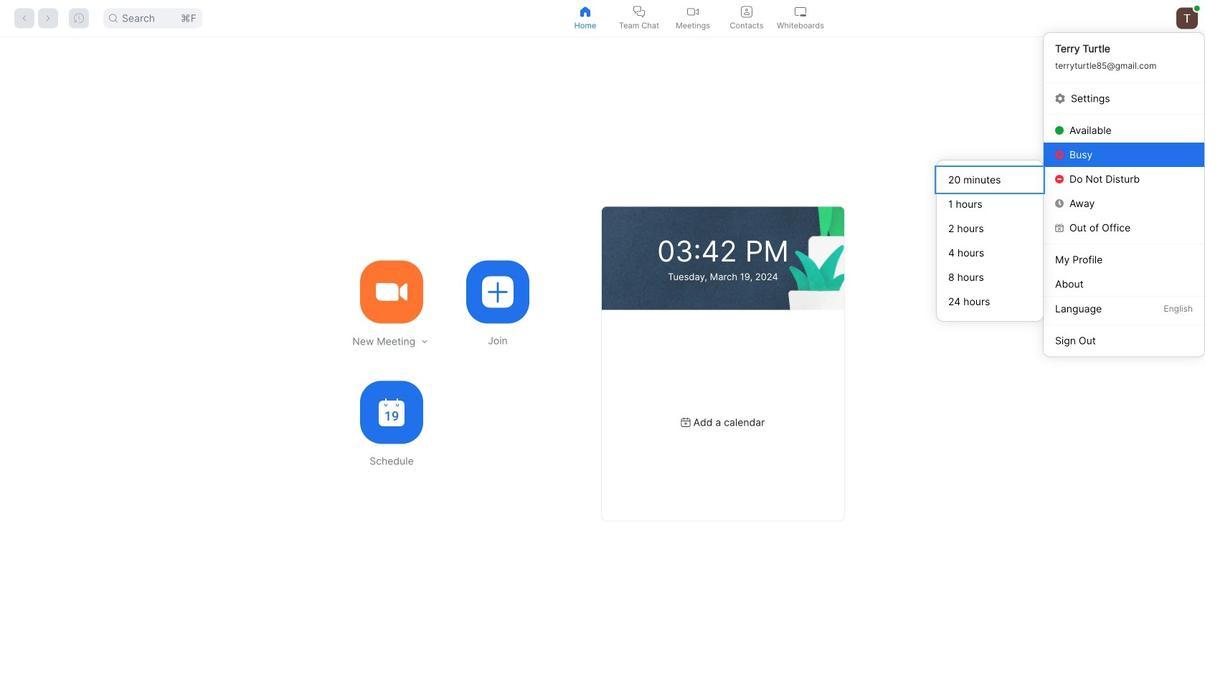 Task type: describe. For each thing, give the bounding box(es) containing it.
calendar add calendar image
[[681, 418, 691, 428]]

out of office image
[[1055, 224, 1064, 232]]

online image
[[1194, 6, 1200, 11]]

do not disturb image
[[1055, 175, 1064, 184]]

video on image
[[687, 6, 699, 18]]

avatar image
[[1177, 8, 1198, 29]]

whiteboard small image
[[795, 6, 806, 18]]

busy image
[[1055, 151, 1064, 159]]

out of office image
[[1055, 224, 1064, 232]]



Task type: vqa. For each thing, say whether or not it's contained in the screenshot.
Away icon in the right of the page
yes



Task type: locate. For each thing, give the bounding box(es) containing it.
video camera on image
[[376, 277, 407, 308], [376, 277, 407, 308]]

team chat image
[[633, 6, 645, 18]]

schedule image
[[379, 399, 405, 427]]

video on image
[[687, 6, 699, 18]]

team chat image
[[633, 6, 645, 18]]

online image
[[1194, 6, 1200, 11], [1055, 126, 1064, 135], [1055, 126, 1064, 135]]

profile contact image
[[741, 6, 753, 18], [741, 6, 753, 18]]

away image
[[1055, 199, 1064, 208]]

setting image
[[1055, 94, 1065, 104], [1055, 94, 1065, 104]]

tab list
[[558, 0, 827, 37]]

magnifier image
[[109, 14, 118, 23], [109, 14, 118, 23]]

do not disturb image
[[1055, 175, 1064, 184]]

home small image
[[580, 6, 591, 18], [580, 6, 591, 18]]

away image
[[1055, 199, 1064, 208]]

tab panel
[[0, 37, 1205, 691]]

plus squircle image
[[482, 277, 514, 308]]

busy image
[[1055, 151, 1064, 159]]

whiteboard small image
[[795, 6, 806, 18]]

plus squircle image
[[482, 277, 514, 308]]

calendar add calendar image
[[681, 418, 691, 428]]

chevron down small image
[[420, 337, 430, 347], [420, 337, 430, 347]]



